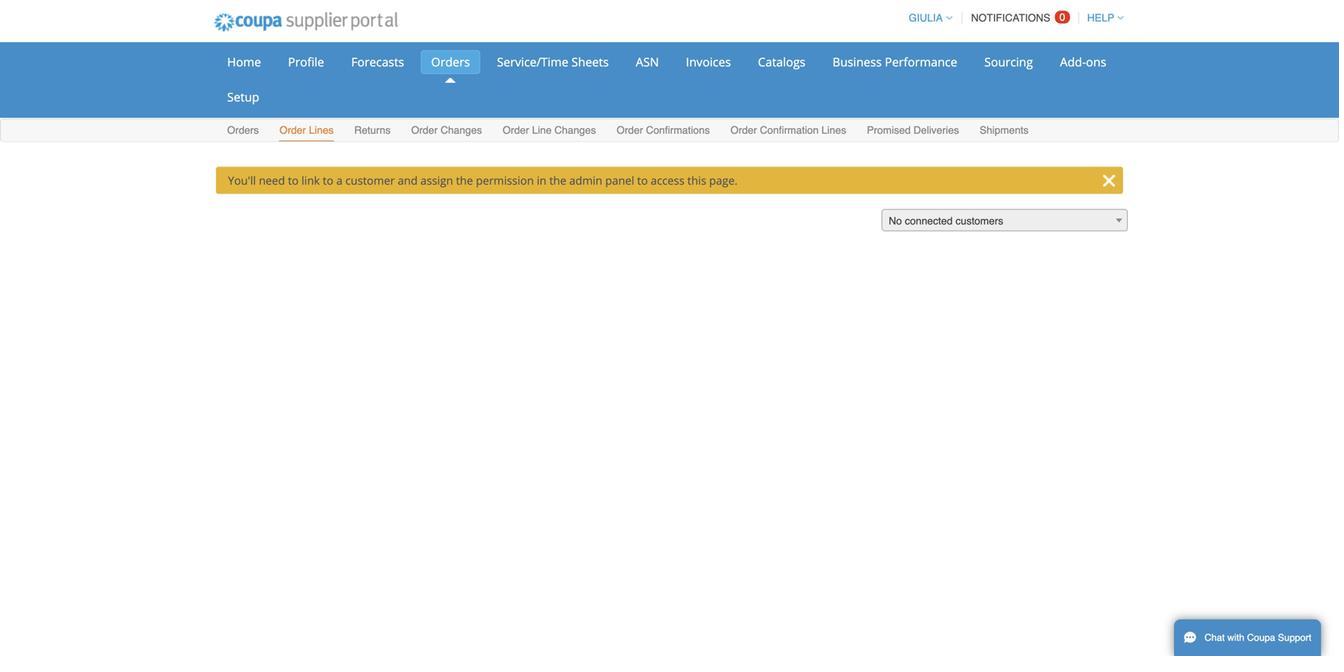 Task type: locate. For each thing, give the bounding box(es) containing it.
home
[[227, 54, 261, 70]]

sourcing link
[[974, 50, 1043, 74]]

promised deliveries
[[867, 124, 959, 136]]

you'll need to link to a customer and assign the permission in the admin panel to access this page.
[[228, 173, 738, 188]]

coupa supplier portal image
[[203, 2, 409, 42]]

the right in
[[549, 173, 566, 188]]

you'll
[[228, 173, 256, 188]]

lines
[[309, 124, 334, 136], [822, 124, 846, 136]]

to
[[288, 173, 299, 188], [323, 173, 333, 188], [637, 173, 648, 188]]

order line changes
[[503, 124, 596, 136]]

the
[[456, 173, 473, 188], [549, 173, 566, 188]]

ons
[[1086, 54, 1106, 70]]

order left line
[[503, 124, 529, 136]]

changes
[[441, 124, 482, 136], [554, 124, 596, 136]]

connected
[[905, 215, 953, 227]]

order confirmations
[[617, 124, 710, 136]]

orders for top 'orders' link
[[431, 54, 470, 70]]

setup link
[[217, 85, 270, 109]]

No connected customers field
[[882, 209, 1128, 232]]

2 horizontal spatial to
[[637, 173, 648, 188]]

0 horizontal spatial orders link
[[226, 121, 260, 141]]

shipments link
[[979, 121, 1029, 141]]

with
[[1227, 633, 1244, 644]]

1 horizontal spatial the
[[549, 173, 566, 188]]

confirmation
[[760, 124, 819, 136]]

order up link
[[279, 124, 306, 136]]

invoices link
[[676, 50, 741, 74]]

no connected customers
[[889, 215, 1003, 227]]

1 lines from the left
[[309, 124, 334, 136]]

profile
[[288, 54, 324, 70]]

to left 'a'
[[323, 173, 333, 188]]

3 order from the left
[[503, 124, 529, 136]]

2 order from the left
[[411, 124, 438, 136]]

1 vertical spatial orders
[[227, 124, 259, 136]]

2 changes from the left
[[554, 124, 596, 136]]

0 vertical spatial orders
[[431, 54, 470, 70]]

order inside order line changes link
[[503, 124, 529, 136]]

this
[[687, 173, 706, 188]]

help link
[[1080, 12, 1124, 24]]

changes up you'll need to link to a customer and assign the permission in the admin panel to access this page.
[[441, 124, 482, 136]]

sourcing
[[984, 54, 1033, 70]]

order left confirmations
[[617, 124, 643, 136]]

1 order from the left
[[279, 124, 306, 136]]

to left link
[[288, 173, 299, 188]]

order left confirmation
[[731, 124, 757, 136]]

navigation
[[902, 2, 1124, 33]]

order for order confirmations
[[617, 124, 643, 136]]

4 order from the left
[[617, 124, 643, 136]]

2 the from the left
[[549, 173, 566, 188]]

orders
[[431, 54, 470, 70], [227, 124, 259, 136]]

order
[[279, 124, 306, 136], [411, 124, 438, 136], [503, 124, 529, 136], [617, 124, 643, 136], [731, 124, 757, 136]]

0 horizontal spatial the
[[456, 173, 473, 188]]

orders link down 'setup' link
[[226, 121, 260, 141]]

to right panel
[[637, 173, 648, 188]]

order up "assign"
[[411, 124, 438, 136]]

asn link
[[625, 50, 669, 74]]

promised
[[867, 124, 911, 136]]

navigation containing notifications 0
[[902, 2, 1124, 33]]

0 horizontal spatial changes
[[441, 124, 482, 136]]

0 horizontal spatial orders
[[227, 124, 259, 136]]

returns link
[[353, 121, 391, 141]]

giulia
[[909, 12, 943, 24]]

order inside order lines link
[[279, 124, 306, 136]]

no
[[889, 215, 902, 227]]

forecasts link
[[341, 50, 415, 74]]

0 horizontal spatial to
[[288, 173, 299, 188]]

order confirmation lines
[[731, 124, 846, 136]]

5 order from the left
[[731, 124, 757, 136]]

the right "assign"
[[456, 173, 473, 188]]

customer
[[345, 173, 395, 188]]

changes right line
[[554, 124, 596, 136]]

orders down 'setup' link
[[227, 124, 259, 136]]

2 to from the left
[[323, 173, 333, 188]]

0
[[1060, 11, 1065, 23]]

and
[[398, 173, 418, 188]]

1 horizontal spatial to
[[323, 173, 333, 188]]

orders link
[[421, 50, 480, 74], [226, 121, 260, 141]]

lines left returns
[[309, 124, 334, 136]]

order lines link
[[279, 121, 334, 141]]

1 horizontal spatial lines
[[822, 124, 846, 136]]

1 horizontal spatial orders link
[[421, 50, 480, 74]]

orders link up order changes on the top of page
[[421, 50, 480, 74]]

1 horizontal spatial changes
[[554, 124, 596, 136]]

performance
[[885, 54, 957, 70]]

1 horizontal spatial orders
[[431, 54, 470, 70]]

setup
[[227, 89, 259, 105]]

orders up order changes on the top of page
[[431, 54, 470, 70]]

0 horizontal spatial lines
[[309, 124, 334, 136]]

coupa
[[1247, 633, 1275, 644]]

No connected customers text field
[[882, 210, 1127, 232]]

service/time sheets
[[497, 54, 609, 70]]

notifications
[[971, 12, 1050, 24]]

order confirmation lines link
[[730, 121, 847, 141]]

lines right confirmation
[[822, 124, 846, 136]]



Task type: vqa. For each thing, say whether or not it's contained in the screenshot.
rightmost Orders
yes



Task type: describe. For each thing, give the bounding box(es) containing it.
need
[[259, 173, 285, 188]]

order changes link
[[410, 121, 483, 141]]

1 the from the left
[[456, 173, 473, 188]]

order for order line changes
[[503, 124, 529, 136]]

in
[[537, 173, 546, 188]]

assign
[[420, 173, 453, 188]]

add-ons
[[1060, 54, 1106, 70]]

giulia link
[[902, 12, 952, 24]]

link
[[302, 173, 320, 188]]

order confirmations link
[[616, 121, 711, 141]]

shipments
[[980, 124, 1029, 136]]

service/time sheets link
[[487, 50, 619, 74]]

a
[[336, 173, 343, 188]]

1 to from the left
[[288, 173, 299, 188]]

chat with coupa support button
[[1174, 620, 1321, 657]]

support
[[1278, 633, 1311, 644]]

order lines
[[279, 124, 334, 136]]

access
[[651, 173, 684, 188]]

order line changes link
[[502, 121, 597, 141]]

permission
[[476, 173, 534, 188]]

profile link
[[278, 50, 335, 74]]

order for order changes
[[411, 124, 438, 136]]

forecasts
[[351, 54, 404, 70]]

help
[[1087, 12, 1114, 24]]

business
[[833, 54, 882, 70]]

0 vertical spatial orders link
[[421, 50, 480, 74]]

catalogs
[[758, 54, 806, 70]]

order changes
[[411, 124, 482, 136]]

1 changes from the left
[[441, 124, 482, 136]]

service/time
[[497, 54, 568, 70]]

deliveries
[[914, 124, 959, 136]]

promised deliveries link
[[866, 121, 960, 141]]

business performance link
[[822, 50, 968, 74]]

1 vertical spatial orders link
[[226, 121, 260, 141]]

2 lines from the left
[[822, 124, 846, 136]]

customers
[[956, 215, 1003, 227]]

3 to from the left
[[637, 173, 648, 188]]

panel
[[605, 173, 634, 188]]

page.
[[709, 173, 738, 188]]

confirmations
[[646, 124, 710, 136]]

business performance
[[833, 54, 957, 70]]

admin
[[569, 173, 602, 188]]

home link
[[217, 50, 271, 74]]

chat with coupa support
[[1205, 633, 1311, 644]]

chat
[[1205, 633, 1225, 644]]

add-
[[1060, 54, 1086, 70]]

returns
[[354, 124, 391, 136]]

asn
[[636, 54, 659, 70]]

notifications 0
[[971, 11, 1065, 24]]

order for order lines
[[279, 124, 306, 136]]

order for order confirmation lines
[[731, 124, 757, 136]]

orders for the bottom 'orders' link
[[227, 124, 259, 136]]

invoices
[[686, 54, 731, 70]]

line
[[532, 124, 552, 136]]

sheets
[[572, 54, 609, 70]]

catalogs link
[[748, 50, 816, 74]]

add-ons link
[[1050, 50, 1117, 74]]



